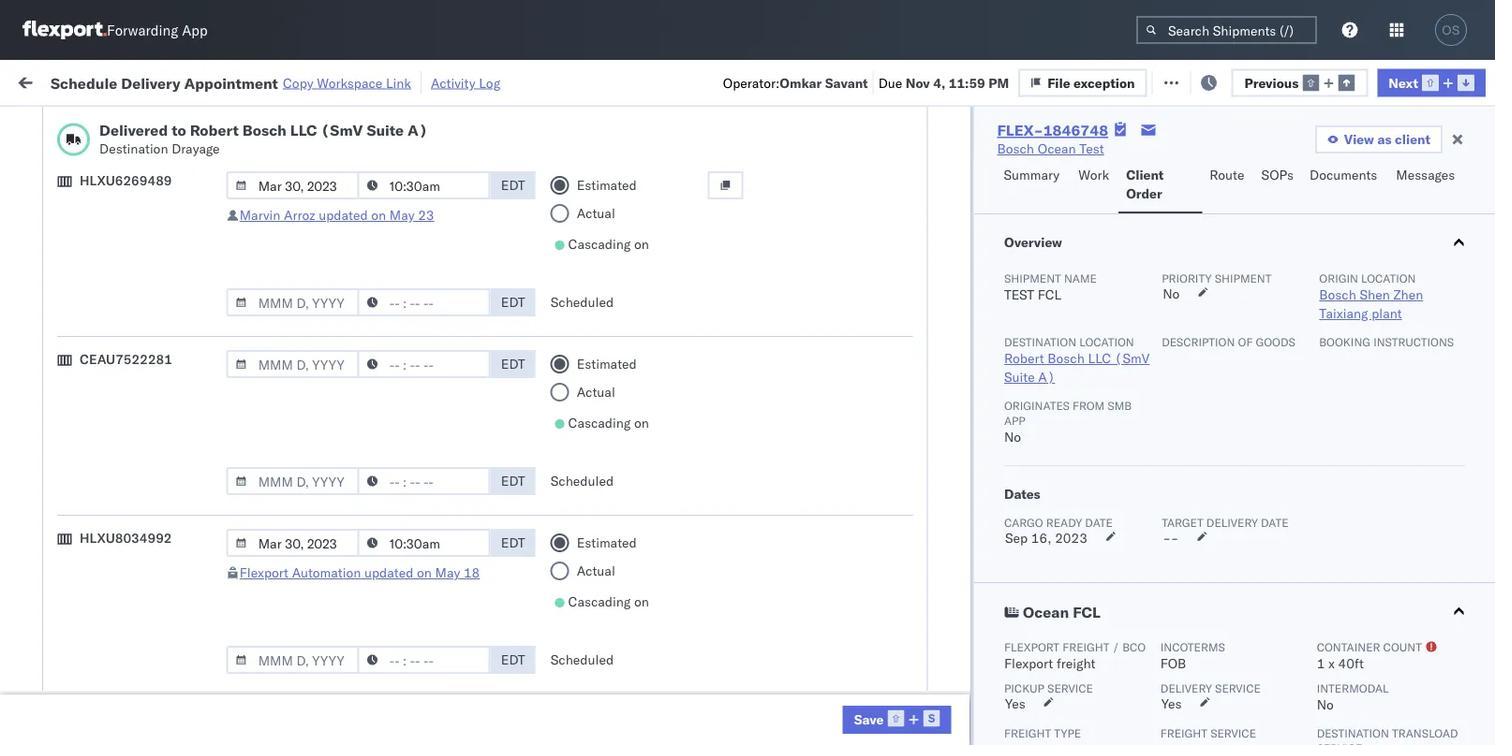 Task type: describe. For each thing, give the bounding box(es) containing it.
client name
[[695, 153, 758, 167]]

due
[[879, 74, 902, 91]]

flex-1846748 up flex id button
[[997, 121, 1109, 140]]

12:00 am pdt, aug 19, 2022
[[302, 188, 483, 204]]

flex-1846748 down flex-1660288
[[1034, 229, 1132, 245]]

save button
[[843, 706, 951, 735]]

shen
[[1360, 287, 1390, 303]]

deadline button
[[292, 149, 480, 168]]

8 resize handle column header from the left
[[1244, 145, 1267, 746]]

dec for 24,
[[390, 559, 415, 575]]

transload
[[1392, 727, 1458, 741]]

booking
[[1319, 335, 1370, 349]]

1 schedule pickup from los angeles, ca button from the top
[[43, 218, 266, 257]]

hlxu6269489, for 3rd schedule pickup from los angeles, ca link from the bottom
[[1254, 352, 1350, 369]]

11:59 for schedule delivery appointment link corresponding to 11:59 pm pst, dec 13, 2022
[[302, 476, 338, 493]]

1 lagerfeld from the top
[[1005, 641, 1061, 658]]

suite for destination location
[[1004, 369, 1035, 386]]

cascading on for flexport automation updated on may 18
[[568, 594, 649, 610]]

2 integration test account - karl lagerfeld from the top
[[817, 683, 1061, 699]]

2022 for confirm delivery "link" at the left bottom
[[441, 559, 474, 575]]

ocean inside 'link'
[[1038, 141, 1076, 157]]

3 mmm d, yyyy text field from the top
[[226, 529, 360, 557]]

delivery service
[[1160, 682, 1261, 696]]

confirm delivery button
[[43, 557, 143, 578]]

6:00
[[302, 559, 330, 575]]

my
[[19, 68, 49, 94]]

ocean fcl button
[[974, 584, 1495, 640]]

a) for delivered to robert bosch llc (smv suite a)
[[408, 121, 428, 140]]

0 vertical spatial documents
[[1310, 167, 1378, 183]]

flex-1846748 down the overview at the top right of page
[[1034, 270, 1132, 287]]

schedule delivery appointment link for 11:59 pm pdt, nov 4, 2022
[[43, 310, 230, 328]]

yes for delivery
[[1161, 696, 1182, 713]]

mbl/mawb
[[1276, 153, 1341, 167]]

ocean inside button
[[1023, 603, 1069, 622]]

0 horizontal spatial file exception
[[1048, 74, 1135, 91]]

deadline
[[302, 153, 347, 167]]

2 schedule pickup from los angeles, ca button from the top
[[43, 259, 266, 298]]

schedule for "schedule delivery appointment" button corresponding to 11:59 pm pdt, nov 4, 2022
[[43, 311, 99, 327]]

4, for schedule delivery appointment link for 11:59 pm pdt, nov 4, 2022
[[426, 312, 438, 328]]

flex-1889466 for schedule delivery appointment
[[1034, 476, 1132, 493]]

batch action button
[[1362, 67, 1485, 95]]

1 maeu9408431 from the top
[[1276, 641, 1371, 658]]

view
[[1344, 131, 1374, 148]]

angeles, for fifth schedule pickup from los angeles, ca link from the bottom of the page
[[201, 219, 253, 235]]

2 gvcu5265864 from the top
[[1154, 682, 1247, 698]]

1846748 up flex id button
[[1043, 121, 1109, 140]]

documents for 1st upload customs clearance documents button from the top of the page
[[43, 196, 111, 213]]

5 resize handle column header from the left
[[785, 145, 808, 746]]

cascading for flexport automation updated on may 18
[[568, 594, 631, 610]]

2 account from the top
[[913, 683, 963, 699]]

from for 5th schedule pickup from los angeles, ca link
[[146, 590, 173, 606]]

3 ceau7522281, from the top
[[1154, 352, 1251, 369]]

netherlands
[[43, 691, 116, 707]]

1 8:30 from the top
[[302, 641, 330, 658]]

1
[[1317, 656, 1325, 672]]

2022 for "confirm pickup from los angeles, ca" link
[[440, 518, 473, 534]]

2 upload customs clearance documents button from the top
[[43, 383, 266, 422]]

delivery for 11:59 pm pst, dec 13, 2022
[[102, 476, 150, 492]]

1 integration from the top
[[817, 641, 882, 658]]

1846748 down the robert bosch llc (smv suite a) link
[[1075, 394, 1132, 410]]

from for fourth schedule pickup from los angeles, ca link from the top of the page
[[146, 425, 173, 441]]

2 upload customs clearance documents link from the top
[[43, 383, 266, 420]]

confirm pickup from los angeles, ca link
[[43, 506, 266, 544]]

flex id
[[1004, 153, 1040, 167]]

0 horizontal spatial file
[[1048, 74, 1071, 91]]

hlxu6269489, for schedule delivery appointment link for 11:59 pm pdt, nov 4, 2022
[[1254, 311, 1350, 327]]

schedule pickup from rotterdam, netherlands
[[43, 672, 243, 707]]

flex-1846748 down the robert bosch llc (smv suite a) link
[[1034, 394, 1132, 410]]

updated for arroz
[[319, 207, 368, 223]]

nov for 4th schedule pickup from los angeles, ca link from the bottom of the page
[[398, 270, 423, 287]]

operator:
[[723, 74, 780, 91]]

numbers for container numbers
[[1154, 161, 1201, 175]]

1 horizontal spatial work
[[1079, 167, 1109, 183]]

0 horizontal spatial app
[[182, 21, 208, 39]]

for
[[178, 116, 194, 130]]

consignee for bookings test consignee
[[904, 600, 966, 617]]

vandelay
[[817, 724, 871, 740]]

no down priority
[[1162, 286, 1179, 302]]

route button
[[1202, 158, 1254, 214]]

2 flex-2130387 from the top
[[1034, 683, 1132, 699]]

13,
[[425, 476, 445, 493]]

nov for schedule delivery appointment link for 11:59 pm pdt, nov 4, 2022
[[398, 312, 423, 328]]

schedule for 3rd "schedule pickup from los angeles, ca" button from the top of the page
[[43, 342, 99, 359]]

service for pickup service
[[1047, 682, 1093, 696]]

date for sep 16, 2023
[[1085, 516, 1113, 530]]

2 -- : -- -- text field from the top
[[358, 350, 491, 379]]

3 edt from the top
[[501, 356, 525, 372]]

4 1889466 from the top
[[1075, 559, 1132, 575]]

container numbers
[[1154, 146, 1204, 175]]

bosch shen zhen taixiang plant link
[[1319, 287, 1423, 322]]

batch action
[[1391, 73, 1472, 89]]

2 8:30 pm pst, jan 23, 2023 from the top
[[302, 683, 469, 699]]

1 vertical spatial freight
[[1056, 656, 1095, 672]]

workspace
[[317, 74, 383, 91]]

1 x 40ft
[[1317, 656, 1364, 672]]

3 -- : -- -- text field from the top
[[358, 468, 491, 496]]

from inside originates from smb app no
[[1072, 399, 1104, 413]]

2 cascading on from the top
[[568, 415, 649, 431]]

los for fifth "schedule pickup from los angeles, ca" button
[[177, 590, 198, 606]]

2 edt from the top
[[501, 294, 525, 311]]

estimated for flexport automation updated on may 18
[[577, 535, 637, 551]]

test inside bosch ocean test 'link'
[[1080, 141, 1104, 157]]

cargo ready date
[[1004, 516, 1113, 530]]

2 integration from the top
[[817, 683, 882, 699]]

freight for freight type
[[1004, 727, 1051, 741]]

robert for delivered
[[190, 121, 239, 140]]

2 ceau7522281, hlxu6269489, hlxu8034992 from the top
[[1154, 311, 1445, 327]]

pst, for schedule delivery appointment link associated with 8:30 pm pst, jan 23, 2023
[[357, 641, 386, 658]]

angeles, for "confirm pickup from los angeles, ca" link
[[193, 507, 245, 524]]

16,
[[1031, 530, 1051, 547]]

upload customs clearance documents for second 'upload customs clearance documents' link from the bottom
[[43, 178, 205, 213]]

40ft
[[1338, 656, 1364, 672]]

freight for freight service
[[1160, 727, 1207, 741]]

0 vertical spatial freight
[[1062, 640, 1109, 654]]

schedule delivery appointment button for 11:59 pm pst, dec 13, 2022
[[43, 475, 230, 495]]

2 estimated from the top
[[577, 356, 637, 372]]

schedule pickup from los angeles, ca for 3rd schedule pickup from los angeles, ca link from the bottom
[[43, 342, 253, 378]]

smb
[[1107, 399, 1132, 413]]

priority shipment
[[1161, 271, 1271, 285]]

1 vertical spatial 2023
[[437, 641, 469, 658]]

location for llc
[[1079, 335, 1134, 349]]

scheduled for flexport automation updated on may 18
[[551, 652, 614, 669]]

appointment up status : ready for work, blocked, in progress
[[184, 73, 278, 92]]

pdt, for second 'upload customs clearance documents' link from the bottom
[[366, 188, 396, 204]]

1889466 for schedule pickup from los angeles, ca
[[1075, 435, 1132, 452]]

3 ceau7522281, hlxu6269489, hlxu8034992 from the top
[[1154, 352, 1445, 369]]

205 on track
[[430, 73, 507, 89]]

view as client
[[1344, 131, 1431, 148]]

delivery up ready
[[121, 73, 180, 92]]

app inside originates from smb app no
[[1004, 414, 1025, 428]]

angeles, for 4th schedule pickup from los angeles, ca link from the bottom of the page
[[201, 260, 253, 276]]

schedule delivery appointment link for 11:59 pm pst, dec 13, 2022
[[43, 475, 230, 493]]

schedule for fifth "schedule pickup from los angeles, ca" button
[[43, 590, 99, 606]]

name for shipment name test fcl
[[1064, 271, 1097, 285]]

container count
[[1317, 640, 1422, 654]]

1 horizontal spatial file
[[1176, 73, 1199, 89]]

lhuu7894563,
[[1154, 517, 1251, 534]]

description
[[1161, 335, 1235, 349]]

2 mmm d, yyyy text field from the top
[[226, 350, 360, 379]]

test123456 for schedule delivery appointment link for 11:59 pm pdt, nov 4, 2022
[[1276, 312, 1355, 328]]

1 mmm d, yyyy text field from the top
[[226, 289, 360, 317]]

schedule pickup from los angeles, ca for 4th schedule pickup from los angeles, ca link from the bottom of the page
[[43, 260, 253, 295]]

work button
[[1071, 158, 1119, 214]]

11:59 pm pdt, nov 4, 2022 for 3rd schedule pickup from los angeles, ca link from the bottom
[[302, 353, 474, 369]]

11:59 pm pdt, nov 4, 2022 for schedule delivery appointment link for 11:59 pm pdt, nov 4, 2022
[[302, 312, 474, 328]]

from for fifth schedule pickup from los angeles, ca link from the bottom of the page
[[146, 219, 173, 235]]

pickup for confirm pickup from los angeles, ca 'button'
[[94, 507, 135, 524]]

to
[[172, 121, 186, 140]]

freight service
[[1160, 727, 1256, 741]]

pickup for fifth "schedule pickup from los angeles, ca" button
[[102, 590, 142, 606]]

1 resize handle column header from the left
[[268, 145, 290, 746]]

confirm pickup from los angeles, ca button
[[43, 506, 266, 546]]

flex-1889466 for confirm pickup from los angeles, ca
[[1034, 518, 1132, 534]]

schedule for 4th "schedule pickup from los angeles, ca" button from the bottom
[[43, 260, 99, 276]]

at
[[372, 73, 383, 89]]

2 vertical spatial 23,
[[413, 683, 433, 699]]

summary button
[[996, 158, 1071, 214]]

am for pst,
[[333, 559, 355, 575]]

by:
[[68, 115, 86, 131]]

schedule for 2nd "schedule pickup from los angeles, ca" button from the bottom
[[43, 425, 99, 441]]

progress
[[292, 116, 339, 130]]

1 2130387 from the top
[[1075, 641, 1132, 658]]

delivered to robert bosch llc (smv suite a) destination drayage
[[99, 121, 428, 157]]

schedule delivery appointment button for 11:59 pm pdt, nov 4, 2022
[[43, 310, 230, 330]]

bosch ocean test link
[[997, 140, 1104, 158]]

my work
[[19, 68, 102, 94]]

bookings test consignee
[[817, 600, 966, 617]]

sops button
[[1254, 158, 1302, 214]]

1889466 for confirm pickup from los angeles, ca
[[1075, 518, 1132, 534]]

0 vertical spatial work
[[203, 73, 236, 89]]

flex-1889466 for schedule pickup from los angeles, ca
[[1034, 435, 1132, 452]]

pickup for 1st "schedule pickup from los angeles, ca" button
[[102, 219, 142, 235]]

freight type
[[1004, 727, 1081, 741]]

1660288
[[1075, 188, 1132, 204]]

4 resize handle column header from the left
[[663, 145, 686, 746]]

7 resize handle column header from the left
[[1122, 145, 1145, 746]]

2 vertical spatial 2023
[[437, 683, 469, 699]]

4 schedule pickup from los angeles, ca button from the top
[[43, 424, 266, 463]]

los for 3rd "schedule pickup from los angeles, ca" button from the top of the page
[[177, 342, 198, 359]]

759
[[344, 73, 368, 89]]

bosch inside bosch ocean test 'link'
[[997, 141, 1034, 157]]

flex-1662119
[[1034, 724, 1132, 740]]

numbers for mbl/mawb numbers
[[1344, 153, 1391, 167]]

test
[[1004, 287, 1034, 303]]

customs for second 'upload customs clearance documents' link from the bottom
[[89, 178, 142, 194]]

1846748 down 1660288
[[1075, 229, 1132, 245]]

scheduled for marvin arroz updated on may 23
[[551, 294, 614, 311]]

1 horizontal spatial exception
[[1202, 73, 1264, 89]]

link
[[386, 74, 411, 91]]

1 edt from the top
[[501, 177, 525, 193]]

previous button
[[1232, 69, 1368, 97]]

type
[[1054, 727, 1081, 741]]

save
[[854, 712, 884, 728]]

2 schedule pickup from los angeles, ca link from the top
[[43, 259, 266, 297]]

fcl inside shipment name test fcl
[[1038, 287, 1061, 303]]

4 schedule pickup from los angeles, ca link from the top
[[43, 424, 266, 461]]

3 schedule pickup from los angeles, ca button from the top
[[43, 342, 266, 381]]

1846748 up smb
[[1075, 353, 1132, 369]]

am for pdt,
[[342, 188, 363, 204]]

pst, for "confirm pickup from los angeles, ca" link
[[357, 518, 386, 534]]

4 edt from the top
[[501, 473, 525, 490]]

5 schedule pickup from los angeles, ca button from the top
[[43, 589, 266, 628]]

actions
[[1439, 153, 1478, 167]]

hlxu8034992 up confirm delivery at the left bottom
[[80, 530, 172, 547]]

no inside originates from smb app no
[[1004, 429, 1021, 446]]

1846748 up destination location robert bosch llc (smv suite a)
[[1075, 312, 1132, 328]]

work,
[[197, 116, 226, 130]]

delivery for 6:00 am pst, dec 24, 2022
[[94, 558, 143, 574]]

hlxu6269489, for 4th schedule pickup from los angeles, ca link from the bottom of the page
[[1254, 270, 1350, 286]]

os button
[[1430, 8, 1473, 52]]

rotterdam,
[[177, 672, 243, 689]]

flex-1660288
[[1034, 188, 1132, 204]]

hlxu6269489
[[80, 172, 172, 189]]

forwarding app link
[[22, 21, 208, 39]]

client for client name
[[695, 153, 726, 167]]

24,
[[418, 559, 438, 575]]

delivery for 8:30 pm pst, jan 23, 2023
[[102, 640, 150, 657]]

Search Shipments (/) text field
[[1137, 16, 1317, 44]]

angeles, for fourth schedule pickup from los angeles, ca link from the top of the page
[[201, 425, 253, 441]]

4:00
[[302, 518, 330, 534]]

target delivery date
[[1161, 516, 1288, 530]]

schedule delivery appointment copy workspace link
[[51, 73, 411, 92]]

savant
[[825, 74, 868, 91]]

goods
[[1255, 335, 1295, 349]]

schedule for "schedule delivery appointment" button for 8:30 pm pst, jan 23, 2023
[[43, 640, 99, 657]]

1 gvcu5265864 from the top
[[1154, 641, 1247, 657]]

los for confirm pickup from los angeles, ca 'button'
[[169, 507, 190, 524]]

(smv for delivered to robert bosch llc (smv suite a)
[[321, 121, 363, 140]]

flexport automation updated on may 18
[[240, 565, 480, 581]]

flex-1846748 up smb
[[1034, 353, 1132, 369]]

bosch inside destination location robert bosch llc (smv suite a)
[[1047, 350, 1084, 367]]

1 karl from the top
[[978, 641, 1002, 658]]

shipment
[[1004, 271, 1061, 285]]

2 karl from the top
[[978, 683, 1002, 699]]

11:59 pm pst, dec 13, 2022
[[302, 476, 481, 493]]

2 -- : -- -- text field from the top
[[358, 529, 491, 557]]

1 8:30 pm pst, jan 23, 2023 from the top
[[302, 641, 469, 658]]

marvin arroz updated on may 23
[[240, 207, 434, 223]]

next button
[[1378, 69, 1486, 97]]

description of goods
[[1161, 335, 1295, 349]]

mmm d, yyyy text field for first -- : -- -- text field from the top of the page
[[226, 171, 360, 200]]

omkar
[[780, 74, 822, 91]]

2 8:30 from the top
[[302, 683, 330, 699]]

1 upload customs clearance documents button from the top
[[43, 177, 266, 216]]

of
[[1238, 335, 1253, 349]]

view as client button
[[1315, 126, 1443, 154]]

filtered by:
[[19, 115, 86, 131]]



Task type: vqa. For each thing, say whether or not it's contained in the screenshot.
the Taixiang
yes



Task type: locate. For each thing, give the bounding box(es) containing it.
destination transload service
[[1317, 727, 1458, 746]]

ca for 4th schedule pickup from los angeles, ca link from the bottom of the page
[[43, 279, 61, 295]]

angeles, inside "confirm pickup from los angeles, ca"
[[193, 507, 245, 524]]

flexport. image
[[22, 21, 107, 39]]

dec left 13,
[[397, 476, 422, 493]]

ocean fcl
[[573, 188, 639, 204], [573, 229, 639, 245], [573, 312, 639, 328], [573, 353, 639, 369], [573, 394, 639, 410], [573, 476, 639, 493], [573, 518, 639, 534], [573, 559, 639, 575], [573, 600, 639, 617], [1023, 603, 1100, 622], [573, 641, 639, 658], [573, 683, 639, 699]]

2 scheduled from the top
[[551, 473, 614, 490]]

from for 4th schedule pickup from los angeles, ca link from the bottom of the page
[[146, 260, 173, 276]]

1 freight from the left
[[1004, 727, 1051, 741]]

3 estimated from the top
[[577, 535, 637, 551]]

2 jan from the top
[[389, 683, 410, 699]]

clearance for second 'upload customs clearance documents' link from the bottom
[[145, 178, 205, 194]]

llc inside destination location robert bosch llc (smv suite a)
[[1088, 350, 1111, 367]]

destination inside destination location robert bosch llc (smv suite a)
[[1004, 335, 1076, 349]]

service up service
[[1215, 682, 1261, 696]]

location up the robert bosch llc (smv suite a) link
[[1079, 335, 1134, 349]]

flexport for flexport freight / bco flexport freight
[[1004, 640, 1059, 654]]

delivery inside "link"
[[94, 558, 143, 574]]

documents down view
[[1310, 167, 1378, 183]]

ca inside "confirm pickup from los angeles, ca"
[[43, 526, 61, 542]]

upload customs clearance documents for 1st 'upload customs clearance documents' link from the bottom of the page
[[43, 384, 205, 419]]

a) inside destination location robert bosch llc (smv suite a)
[[1038, 369, 1055, 386]]

container for container numbers
[[1154, 146, 1204, 160]]

integration up save
[[817, 683, 882, 699]]

1846748 right shipment
[[1075, 270, 1132, 287]]

hlxu8034992 up zhen on the top of the page
[[1353, 270, 1445, 286]]

1 cascading from the top
[[568, 236, 631, 253]]

1 upload from the top
[[43, 178, 86, 194]]

1889466 up 1893174
[[1075, 559, 1132, 575]]

hlxu8034992 for schedule delivery appointment link for 11:59 pm pdt, nov 4, 2022
[[1353, 311, 1445, 327]]

schedule delivery appointment up "confirm pickup from los angeles, ca"
[[43, 476, 230, 492]]

0 vertical spatial cascading
[[568, 236, 631, 253]]

(smv inside destination location robert bosch llc (smv suite a)
[[1114, 350, 1149, 367]]

service
[[1210, 727, 1256, 741]]

cascading on
[[568, 236, 649, 253], [568, 415, 649, 431], [568, 594, 649, 610]]

freight up pickup service
[[1056, 656, 1095, 672]]

2 flex-1889466 from the top
[[1034, 476, 1132, 493]]

2 vertical spatial cascading
[[568, 594, 631, 610]]

customs for 1st 'upload customs clearance documents' link from the bottom of the page
[[89, 384, 142, 400]]

originates from smb app no
[[1004, 399, 1132, 446]]

0 horizontal spatial a)
[[408, 121, 428, 140]]

3 schedule delivery appointment button from the top
[[43, 639, 230, 660]]

messages button
[[1389, 158, 1465, 214]]

llc inside delivered to robert bosch llc (smv suite a) destination drayage
[[290, 121, 317, 140]]

test123456
[[1276, 270, 1355, 287], [1276, 312, 1355, 328], [1276, 353, 1355, 369]]

1 horizontal spatial yes
[[1161, 696, 1182, 713]]

destination down intermodal no
[[1317, 727, 1389, 741]]

4 schedule pickup from los angeles, ca from the top
[[43, 425, 253, 460]]

a) for destination location
[[1038, 369, 1055, 386]]

0 vertical spatial ceau7522281, hlxu6269489, hlxu8034992
[[1154, 270, 1445, 286]]

llc up smb
[[1088, 350, 1111, 367]]

(smv up smb
[[1114, 350, 1149, 367]]

due nov 4, 11:59 pm
[[879, 74, 1009, 91]]

container inside 'container numbers' button
[[1154, 146, 1204, 160]]

ca for fourth schedule pickup from los angeles, ca link from the top of the page
[[43, 444, 61, 460]]

lagerfeld up freight type
[[1005, 683, 1061, 699]]

name for client name
[[728, 153, 758, 167]]

client
[[695, 153, 726, 167], [1126, 167, 1164, 183]]

pdt, for 4th schedule pickup from los angeles, ca link from the bottom of the page
[[365, 270, 395, 287]]

container for container count
[[1317, 640, 1380, 654]]

bosch inside origin location bosch shen zhen taixiang plant
[[1319, 287, 1356, 303]]

1 horizontal spatial app
[[1004, 414, 1025, 428]]

work
[[203, 73, 236, 89], [1079, 167, 1109, 183]]

12:00
[[302, 188, 338, 204]]

0 horizontal spatial location
[[1079, 335, 1134, 349]]

yes for pickup
[[1005, 696, 1025, 713]]

1 vertical spatial app
[[1004, 414, 1025, 428]]

bco
[[1122, 640, 1146, 654]]

numbers down view
[[1344, 153, 1391, 167]]

1 horizontal spatial consignee
[[904, 600, 966, 617]]

from for schedule pickup from rotterdam, netherlands link on the bottom of the page
[[146, 672, 173, 689]]

confirm delivery link
[[43, 557, 143, 576]]

name up demo on the top of page
[[728, 153, 758, 167]]

11:59 for 3rd schedule pickup from los angeles, ca link from the bottom
[[302, 353, 338, 369]]

1 horizontal spatial service
[[1215, 682, 1261, 696]]

3 scheduled from the top
[[551, 652, 614, 669]]

appointment for 11:59 pm pdt, nov 4, 2022
[[153, 311, 230, 327]]

edt
[[501, 177, 525, 193], [501, 294, 525, 311], [501, 356, 525, 372], [501, 473, 525, 490], [501, 535, 525, 551], [501, 652, 525, 669]]

angeles,
[[201, 219, 253, 235], [201, 260, 253, 276], [201, 342, 253, 359], [201, 425, 253, 441], [193, 507, 245, 524], [201, 590, 253, 606]]

2 customs from the top
[[89, 384, 142, 400]]

clearance down drayage
[[145, 178, 205, 194]]

1 vertical spatial cascading
[[568, 415, 631, 431]]

6 edt from the top
[[501, 652, 525, 669]]

delivery
[[1206, 516, 1258, 530]]

1 estimated from the top
[[577, 177, 637, 193]]

import work button
[[150, 60, 244, 102]]

pst, for schedule delivery appointment link corresponding to 11:59 pm pst, dec 13, 2022
[[365, 476, 394, 493]]

suite for delivered to robert bosch llc (smv suite a)
[[367, 121, 404, 140]]

no down the originates
[[1004, 429, 1021, 446]]

action
[[1431, 73, 1472, 89]]

upload customs clearance documents link down ceau7522281
[[43, 383, 266, 420]]

client for client order
[[1126, 167, 1164, 183]]

upload customs clearance documents link down the workitem button
[[43, 177, 266, 214]]

date right "ready"
[[1085, 516, 1113, 530]]

date right delivery
[[1261, 516, 1288, 530]]

robert up the originates
[[1004, 350, 1044, 367]]

hlxu6269489, down goods
[[1254, 352, 1350, 369]]

customs down ceau7522281
[[89, 384, 142, 400]]

3 test123456 from the top
[[1276, 353, 1355, 369]]

0 vertical spatial scheduled
[[551, 294, 614, 311]]

confirm inside "link"
[[43, 558, 91, 574]]

client name button
[[686, 149, 789, 168]]

0 vertical spatial ceau7522281,
[[1154, 270, 1251, 286]]

1 vertical spatial 8:30
[[302, 683, 330, 699]]

3 schedule delivery appointment from the top
[[43, 640, 230, 657]]

suite inside destination location robert bosch llc (smv suite a)
[[1004, 369, 1035, 386]]

schedule pickup from los angeles, ca for 5th schedule pickup from los angeles, ca link
[[43, 590, 253, 625]]

2 lagerfeld from the top
[[1005, 683, 1061, 699]]

integration test account - karl lagerfeld up save button
[[817, 683, 1061, 699]]

2 vertical spatial documents
[[43, 402, 111, 419]]

1889466 right 16,
[[1075, 518, 1132, 534]]

confirm down "confirm pickup from los angeles, ca"
[[43, 558, 91, 574]]

5 schedule pickup from los angeles, ca link from the top
[[43, 589, 266, 626]]

service inside destination transload service
[[1317, 742, 1362, 746]]

1 -- : -- -- text field from the top
[[358, 289, 491, 317]]

1 vertical spatial container
[[1317, 640, 1380, 654]]

2 vertical spatial cascading on
[[568, 594, 649, 610]]

2023
[[1055, 530, 1087, 547], [437, 641, 469, 658], [437, 683, 469, 699]]

delivery down fob
[[1160, 682, 1212, 696]]

pm
[[989, 74, 1009, 91], [342, 270, 362, 287], [342, 312, 362, 328], [342, 353, 362, 369], [342, 476, 362, 493], [333, 518, 354, 534], [333, 641, 354, 658], [333, 683, 354, 699]]

2 1889466 from the top
[[1075, 476, 1132, 493]]

2 maeu9408431 from the top
[[1276, 683, 1371, 699]]

1 actual from the top
[[577, 205, 615, 222]]

name
[[728, 153, 758, 167], [1064, 271, 1097, 285]]

flex-1662119 button
[[1004, 719, 1135, 745], [1004, 719, 1135, 745]]

3 resize handle column header from the left
[[542, 145, 564, 746]]

2022 for second 'upload customs clearance documents' link from the bottom
[[451, 188, 483, 204]]

2 hlxu6269489, from the top
[[1254, 311, 1350, 327]]

3 ca from the top
[[43, 361, 61, 378]]

5 edt from the top
[[501, 535, 525, 551]]

suite inside delivered to robert bosch llc (smv suite a) destination drayage
[[367, 121, 404, 140]]

1 horizontal spatial suite
[[1004, 369, 1035, 386]]

0 vertical spatial clearance
[[145, 178, 205, 194]]

2 vertical spatial scheduled
[[551, 652, 614, 669]]

consignee right demo on the top of page
[[786, 188, 849, 204]]

cascading on for marvin arroz updated on may 23
[[568, 236, 649, 253]]

1 vertical spatial dec
[[389, 518, 414, 534]]

schedule pickup from los angeles, ca link
[[43, 218, 266, 255], [43, 259, 266, 297], [43, 342, 266, 379], [43, 424, 266, 461], [43, 589, 266, 626]]

activity log
[[431, 74, 500, 91]]

2 vertical spatial 11:59 pm pdt, nov 4, 2022
[[302, 353, 474, 369]]

-- : -- -- text field
[[358, 171, 491, 200], [358, 350, 491, 379], [358, 468, 491, 496]]

1 11:59 pm pdt, nov 4, 2022 from the top
[[302, 270, 474, 287]]

0 horizontal spatial name
[[728, 153, 758, 167]]

destination location robert bosch llc (smv suite a)
[[1004, 335, 1149, 386]]

pickup for 4th "schedule pickup from los angeles, ca" button from the bottom
[[102, 260, 142, 276]]

customs down the workitem button
[[89, 178, 142, 194]]

hlxu6269489, up taixiang
[[1254, 270, 1350, 286]]

upload for second 'upload customs clearance documents' link from the bottom
[[43, 178, 86, 194]]

1 horizontal spatial robert
[[1004, 350, 1044, 367]]

dates
[[1004, 486, 1040, 503]]

1 1889466 from the top
[[1075, 435, 1132, 452]]

4 mmm d, yyyy text field from the top
[[226, 646, 360, 675]]

destination inside delivered to robert bosch llc (smv suite a) destination drayage
[[99, 141, 168, 157]]

2 horizontal spatial destination
[[1317, 727, 1389, 741]]

app up import work
[[182, 21, 208, 39]]

shipment name test fcl
[[1004, 271, 1097, 303]]

10 resize handle column header from the left
[[1479, 145, 1495, 746]]

1 vertical spatial 8:30 pm pst, jan 23, 2023
[[302, 683, 469, 699]]

clearance for 1st 'upload customs clearance documents' link from the bottom of the page
[[145, 384, 205, 400]]

booking instructions
[[1319, 335, 1454, 349]]

count
[[1383, 640, 1422, 654]]

date
[[1085, 516, 1113, 530], [1261, 516, 1288, 530]]

1 vertical spatial customs
[[89, 384, 142, 400]]

1 horizontal spatial (smv
[[1114, 350, 1149, 367]]

abcd1234560
[[1154, 723, 1247, 740]]

1 schedule pickup from los angeles, ca link from the top
[[43, 218, 266, 255]]

2022 for schedule delivery appointment link for 11:59 pm pdt, nov 4, 2022
[[441, 312, 474, 328]]

2 ceau7522281, from the top
[[1154, 311, 1251, 327]]

1 scheduled from the top
[[551, 294, 614, 311]]

import work
[[158, 73, 236, 89]]

4 flex-1889466 from the top
[[1034, 559, 1132, 575]]

upload customs clearance documents
[[43, 178, 205, 213], [43, 384, 205, 419]]

2 vertical spatial hlxu6269489,
[[1254, 352, 1350, 369]]

2 2130387 from the top
[[1075, 683, 1132, 699]]

test123456 up booking
[[1276, 312, 1355, 328]]

1 mmm d, yyyy text field from the top
[[226, 171, 360, 200]]

1 ceau7522281, hlxu6269489, hlxu8034992 from the top
[[1154, 270, 1445, 286]]

test123456 up taixiang
[[1276, 270, 1355, 287]]

2 vertical spatial schedule delivery appointment link
[[43, 639, 230, 658]]

client
[[1395, 131, 1431, 148]]

2 schedule delivery appointment from the top
[[43, 476, 230, 492]]

pickup for schedule pickup from rotterdam, netherlands button
[[102, 672, 142, 689]]

1 vertical spatial integration
[[817, 683, 882, 699]]

destination for service
[[1317, 727, 1389, 741]]

2 cascading from the top
[[568, 415, 631, 431]]

from inside "confirm pickup from los angeles, ca"
[[138, 507, 166, 524]]

1 horizontal spatial llc
[[1088, 350, 1111, 367]]

1 vertical spatial 2130387
[[1075, 683, 1132, 699]]

yes down pickup service
[[1005, 696, 1025, 713]]

abcdefg78456546 for 4:00 pm pst, dec 23, 2022
[[1276, 518, 1402, 534]]

0 vertical spatial am
[[342, 188, 363, 204]]

1 schedule delivery appointment link from the top
[[43, 310, 230, 328]]

documents down hlxu6269489
[[43, 196, 111, 213]]

-- : -- -- text field for 18
[[358, 646, 491, 675]]

integration test account - karl lagerfeld
[[817, 641, 1061, 658], [817, 683, 1061, 699]]

no
[[439, 116, 454, 130], [1162, 286, 1179, 302], [1004, 429, 1021, 446], [1317, 697, 1334, 713]]

location up 'shen'
[[1361, 271, 1416, 285]]

1 horizontal spatial numbers
[[1344, 153, 1391, 167]]

may
[[390, 207, 415, 223], [435, 565, 460, 581]]

west
[[875, 724, 904, 740]]

1 abcdefg78456546 from the top
[[1276, 518, 1402, 534]]

2 upload customs clearance documents from the top
[[43, 384, 205, 419]]

2 date from the left
[[1261, 516, 1288, 530]]

schedule delivery appointment for 8:30 pm pst, jan 23, 2023
[[43, 640, 230, 657]]

205
[[430, 73, 455, 89]]

from for "confirm pickup from los angeles, ca" link
[[138, 507, 166, 524]]

freight left service
[[1160, 727, 1207, 741]]

robert
[[190, 121, 239, 140], [1004, 350, 1044, 367]]

delivery for 11:59 pm pdt, nov 4, 2022
[[102, 311, 150, 327]]

test123456 for 3rd schedule pickup from los angeles, ca link from the bottom
[[1276, 353, 1355, 369]]

1 upload customs clearance documents link from the top
[[43, 177, 266, 214]]

suite up deadline button
[[367, 121, 404, 140]]

0 vertical spatial (smv
[[321, 121, 363, 140]]

11:59 pm pdt, nov 4, 2022
[[302, 270, 474, 287], [302, 312, 474, 328], [302, 353, 474, 369]]

bosch inside delivered to robert bosch llc (smv suite a) destination drayage
[[242, 121, 287, 140]]

0 horizontal spatial client
[[695, 153, 726, 167]]

numbers inside container numbers
[[1154, 161, 1201, 175]]

upload
[[43, 178, 86, 194], [43, 384, 86, 400]]

llc for to
[[290, 121, 317, 140]]

0 vertical spatial maeu9408431
[[1276, 641, 1371, 658]]

Search Work text field
[[866, 67, 1070, 95]]

upload customs clearance documents down the workitem button
[[43, 178, 205, 213]]

2 vertical spatial estimated
[[577, 535, 637, 551]]

freight left type
[[1004, 727, 1051, 741]]

1893174
[[1075, 600, 1132, 617]]

(smv inside delivered to robert bosch llc (smv suite a) destination drayage
[[321, 121, 363, 140]]

4, for 4th schedule pickup from los angeles, ca link from the bottom of the page
[[426, 270, 438, 287]]

account up save button
[[913, 683, 963, 699]]

1 vertical spatial flex-2130387
[[1034, 683, 1132, 699]]

schedule delivery appointment button up schedule pickup from rotterdam, netherlands
[[43, 639, 230, 660]]

schedule inside schedule pickup from rotterdam, netherlands
[[43, 672, 99, 689]]

origin location bosch shen zhen taixiang plant
[[1319, 271, 1423, 322]]

1 vertical spatial upload
[[43, 384, 86, 400]]

delivery up "confirm pickup from los angeles, ca"
[[102, 476, 150, 492]]

0 horizontal spatial exception
[[1074, 74, 1135, 91]]

los inside "confirm pickup from los angeles, ca"
[[169, 507, 190, 524]]

ceau7522281, hlxu6269489, hlxu8034992 down goods
[[1154, 352, 1445, 369]]

pickup for 2nd "schedule pickup from los angeles, ca" button from the bottom
[[102, 425, 142, 441]]

0 vertical spatial 23,
[[417, 518, 437, 534]]

appointment up ceau7522281
[[153, 311, 230, 327]]

0 horizontal spatial service
[[1047, 682, 1093, 696]]

integration down the bookings
[[817, 641, 882, 658]]

11:59 for 4th schedule pickup from los angeles, ca link from the bottom of the page
[[302, 270, 338, 287]]

intermodal no
[[1317, 682, 1389, 713]]

0 vertical spatial 8:30
[[302, 641, 330, 658]]

llc for location
[[1088, 350, 1111, 367]]

vandelay west
[[817, 724, 904, 740]]

destination up the robert bosch llc (smv suite a) link
[[1004, 335, 1076, 349]]

no inside intermodal no
[[1317, 697, 1334, 713]]

destination inside destination transload service
[[1317, 727, 1389, 741]]

file exception
[[1176, 73, 1264, 89], [1048, 74, 1135, 91]]

0 vertical spatial flex-2130387
[[1034, 641, 1132, 658]]

-- : -- -- text field
[[358, 289, 491, 317], [358, 529, 491, 557], [358, 646, 491, 675]]

1 vertical spatial account
[[913, 683, 963, 699]]

from inside schedule pickup from rotterdam, netherlands
[[146, 672, 173, 689]]

a) inside delivered to robert bosch llc (smv suite a) destination drayage
[[408, 121, 428, 140]]

1 vertical spatial upload customs clearance documents
[[43, 384, 205, 419]]

appointment for 8:30 pm pst, jan 23, 2023
[[153, 640, 230, 657]]

plant
[[1371, 305, 1402, 322]]

schedule for schedule pickup from rotterdam, netherlands button
[[43, 672, 99, 689]]

integration test account - karl lagerfeld down bookings test consignee
[[817, 641, 1061, 658]]

appointment up rotterdam, on the left bottom of the page
[[153, 640, 230, 657]]

schedule delivery appointment link for 8:30 pm pst, jan 23, 2023
[[43, 639, 230, 658]]

flexport for flexport demo consignee
[[695, 188, 744, 204]]

estimated
[[577, 177, 637, 193], [577, 356, 637, 372], [577, 535, 637, 551]]

0 vertical spatial updated
[[319, 207, 368, 223]]

container up 40ft
[[1317, 640, 1380, 654]]

karl left pickup service
[[978, 683, 1002, 699]]

1889466
[[1075, 435, 1132, 452], [1075, 476, 1132, 493], [1075, 518, 1132, 534], [1075, 559, 1132, 575]]

18
[[464, 565, 480, 581]]

8:30
[[302, 641, 330, 658], [302, 683, 330, 699]]

1 horizontal spatial destination
[[1004, 335, 1076, 349]]

1 yes from the left
[[1005, 696, 1025, 713]]

angeles, for 5th schedule pickup from los angeles, ca link
[[201, 590, 253, 606]]

(0)
[[304, 73, 328, 89]]

0 vertical spatial name
[[728, 153, 758, 167]]

1 horizontal spatial file exception
[[1176, 73, 1264, 89]]

no right snoozed
[[439, 116, 454, 130]]

los
[[177, 219, 198, 235], [177, 260, 198, 276], [177, 342, 198, 359], [177, 425, 198, 441], [169, 507, 190, 524], [177, 590, 198, 606]]

numbers
[[1344, 153, 1391, 167], [1154, 161, 1201, 175]]

clearance down ceau7522281
[[145, 384, 205, 400]]

destination down delivered
[[99, 141, 168, 157]]

name inside button
[[728, 153, 758, 167]]

log
[[479, 74, 500, 91]]

clearance
[[145, 178, 205, 194], [145, 384, 205, 400]]

upload down the workitem
[[43, 178, 86, 194]]

schedule pickup from rotterdam, netherlands button
[[43, 671, 266, 711]]

2 clearance from the top
[[145, 384, 205, 400]]

MMM D, YYYY text field
[[226, 171, 360, 200], [226, 468, 360, 496]]

1 ca from the top
[[43, 238, 61, 254]]

account
[[913, 641, 963, 658], [913, 683, 963, 699]]

dec down 11:59 pm pst, dec 13, 2022
[[389, 518, 414, 534]]

23, for confirm pickup from los angeles, ca
[[417, 518, 437, 534]]

1 integration test account - karl lagerfeld from the top
[[817, 641, 1061, 658]]

upload customs clearance documents down ceau7522281
[[43, 384, 205, 419]]

schedule delivery appointment for 11:59 pm pdt, nov 4, 2022
[[43, 311, 230, 327]]

blocked,
[[229, 116, 276, 130]]

1 vertical spatial clearance
[[145, 384, 205, 400]]

0 horizontal spatial container
[[1154, 146, 1204, 160]]

1 vertical spatial ceau7522281,
[[1154, 311, 1251, 327]]

a) up deadline button
[[408, 121, 428, 140]]

overview button
[[974, 215, 1495, 271]]

2 schedule delivery appointment link from the top
[[43, 475, 230, 493]]

-- : -- -- text field down 24,
[[358, 646, 491, 675]]

angeles, for 3rd schedule pickup from los angeles, ca link from the bottom
[[201, 342, 253, 359]]

3 -- : -- -- text field from the top
[[358, 646, 491, 675]]

0 vertical spatial 2023
[[1055, 530, 1087, 547]]

3 cascading from the top
[[568, 594, 631, 610]]

confirm inside "confirm pickup from los angeles, ca"
[[43, 507, 91, 524]]

am right 6:00
[[333, 559, 355, 575]]

2 vertical spatial test123456
[[1276, 353, 1355, 369]]

upload customs clearance documents button down ceau7522281
[[43, 383, 266, 422]]

delivery down "confirm pickup from los angeles, ca"
[[94, 558, 143, 574]]

karl left flexport freight / bco flexport freight
[[978, 641, 1002, 658]]

los for 4th "schedule pickup from los angeles, ca" button from the bottom
[[177, 260, 198, 276]]

2 freight from the left
[[1160, 727, 1207, 741]]

flex-2130387
[[1034, 641, 1132, 658], [1034, 683, 1132, 699]]

yes up abcd1234560
[[1161, 696, 1182, 713]]

3 actual from the top
[[577, 563, 615, 580]]

dec
[[397, 476, 422, 493], [389, 518, 414, 534], [390, 559, 415, 575]]

1 horizontal spatial a)
[[1038, 369, 1055, 386]]

schedule delivery appointment link up schedule pickup from rotterdam, netherlands
[[43, 639, 230, 658]]

documents for second upload customs clearance documents button from the top
[[43, 402, 111, 419]]

location inside destination location robert bosch llc (smv suite a)
[[1079, 335, 1134, 349]]

2 vertical spatial actual
[[577, 563, 615, 580]]

filtered
[[19, 115, 64, 131]]

gvcu5265864 up delivery service
[[1154, 641, 1247, 657]]

9 resize handle column header from the left
[[1462, 145, 1484, 746]]

0 horizontal spatial llc
[[290, 121, 317, 140]]

1 ceau7522281, from the top
[[1154, 270, 1251, 286]]

0 vertical spatial suite
[[367, 121, 404, 140]]

app
[[182, 21, 208, 39], [1004, 414, 1025, 428]]

ca for "confirm pickup from los angeles, ca" link
[[43, 526, 61, 542]]

0 vertical spatial customs
[[89, 178, 142, 194]]

sops
[[1262, 167, 1294, 183]]

2 vertical spatial -- : -- -- text field
[[358, 646, 491, 675]]

2 schedule delivery appointment button from the top
[[43, 475, 230, 495]]

/
[[1112, 640, 1119, 654]]

arroz
[[284, 207, 315, 223]]

forwarding
[[107, 21, 178, 39]]

account down bookings test consignee
[[913, 641, 963, 658]]

1 vertical spatial consignee
[[904, 600, 966, 617]]

1 vertical spatial am
[[333, 559, 355, 575]]

0 vertical spatial 11:59 pm pdt, nov 4, 2022
[[302, 270, 474, 287]]

location inside origin location bosch shen zhen taixiang plant
[[1361, 271, 1416, 285]]

pdt, for schedule delivery appointment link for 11:59 pm pdt, nov 4, 2022
[[365, 312, 395, 328]]

0 vertical spatial consignee
[[786, 188, 849, 204]]

1 vertical spatial updated
[[364, 565, 414, 581]]

2 resize handle column header from the left
[[476, 145, 498, 746]]

exception down search shipments (/) text field
[[1202, 73, 1264, 89]]

in
[[279, 116, 289, 130]]

pickup
[[102, 219, 142, 235], [102, 260, 142, 276], [102, 342, 142, 359], [102, 425, 142, 441], [94, 507, 135, 524], [102, 590, 142, 606], [102, 672, 142, 689], [1004, 682, 1044, 696]]

container numbers button
[[1145, 141, 1248, 175]]

documents down ceau7522281
[[43, 402, 111, 419]]

1 vertical spatial upload customs clearance documents button
[[43, 383, 266, 422]]

pickup inside schedule pickup from rotterdam, netherlands
[[102, 672, 142, 689]]

marvin
[[240, 207, 281, 223]]

flex-2130387 down flexport freight / bco flexport freight
[[1034, 683, 1132, 699]]

ca for 5th schedule pickup from los angeles, ca link
[[43, 609, 61, 625]]

1 horizontal spatial client
[[1126, 167, 1164, 183]]

2 actual from the top
[[577, 384, 615, 401]]

exception up flex-1846748 link
[[1074, 74, 1135, 91]]

0 vertical spatial hlxu6269489,
[[1254, 270, 1350, 286]]

updated for automation
[[364, 565, 414, 581]]

from for 3rd schedule pickup from los angeles, ca link from the bottom
[[146, 342, 173, 359]]

updated down the "12:00"
[[319, 207, 368, 223]]

-- : -- -- text field for 23
[[358, 289, 491, 317]]

0 vertical spatial -- : -- -- text field
[[358, 171, 491, 200]]

4, for 3rd schedule pickup from los angeles, ca link from the bottom
[[426, 353, 438, 369]]

0 horizontal spatial freight
[[1004, 727, 1051, 741]]

destination for robert
[[1004, 335, 1076, 349]]

pst, for confirm delivery "link" at the left bottom
[[358, 559, 387, 575]]

mmm d, yyyy text field for third -- : -- -- text field from the top
[[226, 468, 360, 496]]

1 clearance from the top
[[145, 178, 205, 194]]

ocean
[[1038, 141, 1076, 157], [573, 188, 612, 204], [573, 229, 612, 245], [858, 229, 896, 245], [858, 270, 896, 287], [573, 312, 612, 328], [736, 312, 774, 328], [858, 312, 896, 328], [573, 353, 612, 369], [858, 353, 896, 369], [573, 394, 612, 410], [858, 394, 896, 410], [858, 435, 896, 452], [573, 476, 612, 493], [858, 476, 896, 493], [573, 518, 612, 534], [736, 518, 774, 534], [858, 518, 896, 534], [573, 559, 612, 575], [858, 559, 896, 575], [573, 600, 612, 617], [1023, 603, 1069, 622], [573, 641, 612, 658], [573, 683, 612, 699]]

appointment up "confirm pickup from los angeles, ca" link
[[153, 476, 230, 492]]

1 vertical spatial -- : -- -- text field
[[358, 529, 491, 557]]

2022 for schedule delivery appointment link corresponding to 11:59 pm pst, dec 13, 2022
[[449, 476, 481, 493]]

cascading for marvin arroz updated on may 23
[[568, 236, 631, 253]]

pickup inside "confirm pickup from los angeles, ca"
[[94, 507, 135, 524]]

1 vertical spatial gvcu5265864
[[1154, 682, 1247, 698]]

ceau7522281, hlxu6269489, hlxu8034992 up goods
[[1154, 311, 1445, 327]]

6 resize handle column header from the left
[[973, 145, 995, 746]]

0 vertical spatial upload customs clearance documents link
[[43, 177, 266, 214]]

1 vertical spatial schedule delivery appointment
[[43, 476, 230, 492]]

ocean fcl inside button
[[1023, 603, 1100, 622]]

file down search shipments (/) text field
[[1176, 73, 1199, 89]]

fcl inside button
[[1072, 603, 1100, 622]]

1 vertical spatial -- : -- -- text field
[[358, 350, 491, 379]]

1 test123456 from the top
[[1276, 270, 1355, 287]]

4 ca from the top
[[43, 444, 61, 460]]

resize handle column header
[[268, 145, 290, 746], [476, 145, 498, 746], [542, 145, 564, 746], [663, 145, 686, 746], [785, 145, 808, 746], [973, 145, 995, 746], [1122, 145, 1145, 746], [1244, 145, 1267, 746], [1462, 145, 1484, 746], [1479, 145, 1495, 746]]

3 schedule pickup from los angeles, ca link from the top
[[43, 342, 266, 379]]

-- : -- -- text field down 23
[[358, 289, 491, 317]]

1 cascading on from the top
[[568, 236, 649, 253]]

0 vertical spatial container
[[1154, 146, 1204, 160]]

schedule delivery appointment link up ceau7522281
[[43, 310, 230, 328]]

freight
[[1062, 640, 1109, 654], [1056, 656, 1095, 672]]

lagerfeld up pickup service
[[1005, 641, 1061, 658]]

los for 1st "schedule pickup from los angeles, ca" button
[[177, 219, 198, 235]]

1 -- : -- -- text field from the top
[[358, 171, 491, 200]]

1 confirm from the top
[[43, 507, 91, 524]]

a) up the originates
[[1038, 369, 1055, 386]]

name right shipment
[[1064, 271, 1097, 285]]

flex-1846748 up destination location robert bosch llc (smv suite a)
[[1034, 312, 1132, 328]]

confirm for confirm pickup from los angeles, ca
[[43, 507, 91, 524]]

1 jan from the top
[[389, 641, 410, 658]]

1 vertical spatial llc
[[1088, 350, 1111, 367]]

MMM D, YYYY text field
[[226, 289, 360, 317], [226, 350, 360, 379], [226, 529, 360, 557], [226, 646, 360, 675]]

1 vertical spatial schedule delivery appointment button
[[43, 475, 230, 495]]

1 vertical spatial suite
[[1004, 369, 1035, 386]]

2 11:59 pm pdt, nov 4, 2022 from the top
[[302, 312, 474, 328]]

name inside shipment name test fcl
[[1064, 271, 1097, 285]]

schedule delivery appointment button up "confirm pickup from los angeles, ca"
[[43, 475, 230, 495]]

client up the flexport demo consignee
[[695, 153, 726, 167]]

1 horizontal spatial location
[[1361, 271, 1416, 285]]

1 vertical spatial ceau7522281, hlxu6269489, hlxu8034992
[[1154, 311, 1445, 327]]

3 schedule delivery appointment link from the top
[[43, 639, 230, 658]]

1 flex-2130387 from the top
[[1034, 641, 1132, 658]]

1 horizontal spatial name
[[1064, 271, 1097, 285]]

hlxu8034992 down booking instructions
[[1353, 352, 1445, 369]]

1 account from the top
[[913, 641, 963, 658]]

robert inside destination location robert bosch llc (smv suite a)
[[1004, 350, 1044, 367]]

6 ca from the top
[[43, 609, 61, 625]]

date for --
[[1261, 516, 1288, 530]]

3 1889466 from the top
[[1075, 518, 1132, 534]]

1 vertical spatial robert
[[1004, 350, 1044, 367]]

0 vertical spatial karl
[[978, 641, 1002, 658]]

1 vertical spatial integration test account - karl lagerfeld
[[817, 683, 1061, 699]]

numbers up caiu7969337
[[1154, 161, 1201, 175]]

2 mmm d, yyyy text field from the top
[[226, 468, 360, 496]]

work
[[54, 68, 102, 94]]

test
[[1080, 141, 1104, 157], [899, 229, 924, 245], [899, 270, 924, 287], [778, 312, 802, 328], [899, 312, 924, 328], [899, 353, 924, 369], [899, 394, 924, 410], [899, 435, 924, 452], [899, 476, 924, 493], [778, 518, 802, 534], [899, 518, 924, 534], [899, 559, 924, 575], [875, 600, 900, 617], [885, 641, 910, 658], [885, 683, 910, 699]]

copy workspace link button
[[283, 74, 411, 91]]

no down intermodal
[[1317, 697, 1334, 713]]

robert inside delivered to robert bosch llc (smv suite a) destination drayage
[[190, 121, 239, 140]]

1 vertical spatial jan
[[389, 683, 410, 699]]

0 vertical spatial schedule delivery appointment
[[43, 311, 230, 327]]

originates
[[1004, 399, 1069, 413]]

3 cascading on from the top
[[568, 594, 649, 610]]

0 vertical spatial may
[[390, 207, 415, 223]]

ceau7522281, hlxu6269489, hlxu8034992 up taixiang
[[1154, 270, 1445, 286]]

1 flex-1889466 from the top
[[1034, 435, 1132, 452]]

intermodal
[[1317, 682, 1389, 696]]

0 horizontal spatial robert
[[190, 121, 239, 140]]

1 hlxu6269489, from the top
[[1254, 270, 1350, 286]]

flexport automation updated on may 18 button
[[240, 565, 480, 581]]

4:00 pm pst, dec 23, 2022
[[302, 518, 473, 534]]

instructions
[[1373, 335, 1454, 349]]

appointment for 11:59 pm pst, dec 13, 2022
[[153, 476, 230, 492]]

schedule delivery appointment button up ceau7522281
[[43, 310, 230, 330]]

dec for 13,
[[397, 476, 422, 493]]

0 horizontal spatial work
[[203, 73, 236, 89]]

actual for marvin arroz updated on may 23
[[577, 205, 615, 222]]

0 horizontal spatial may
[[390, 207, 415, 223]]

work up 1660288
[[1079, 167, 1109, 183]]

2130387 down 1893174
[[1075, 641, 1132, 658]]

delivery up schedule pickup from rotterdam, netherlands
[[102, 640, 150, 657]]

schedule pickup from los angeles, ca for fifth schedule pickup from los angeles, ca link from the bottom of the page
[[43, 219, 253, 254]]



